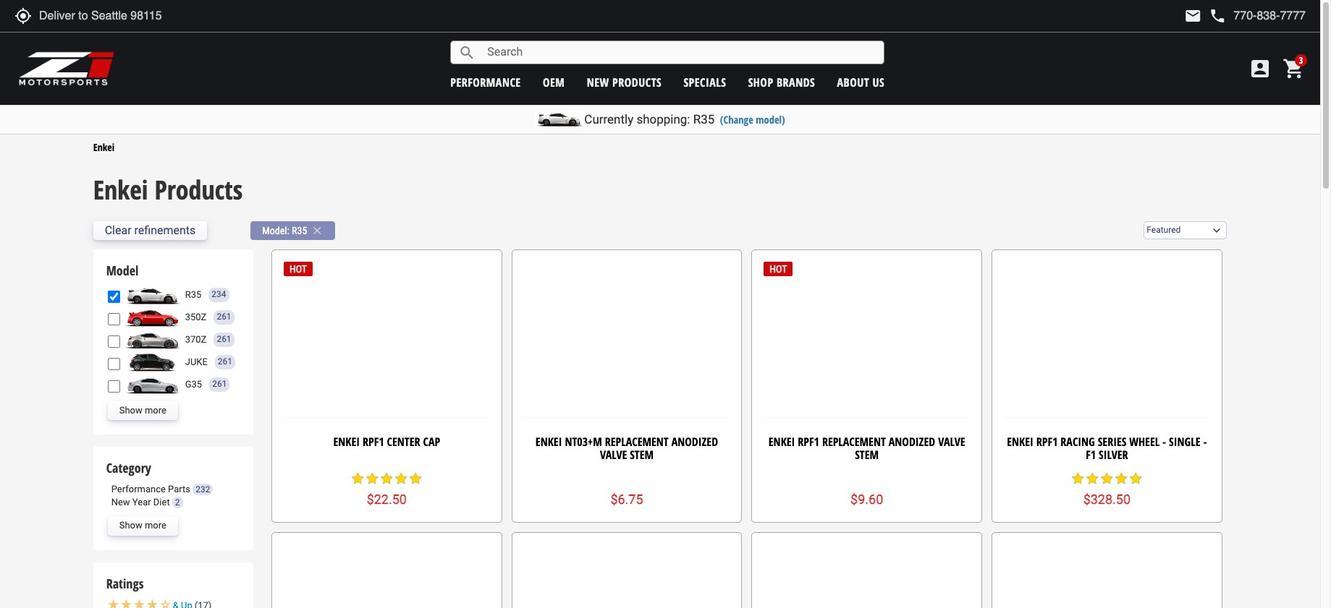 Task type: locate. For each thing, give the bounding box(es) containing it.
261 for juke
[[218, 357, 232, 367]]

1 - from the left
[[1162, 434, 1166, 450]]

2 anodized from the left
[[889, 434, 935, 450]]

0 horizontal spatial stem
[[630, 447, 654, 463]]

show more button
[[108, 402, 178, 421], [108, 517, 178, 536]]

r35
[[693, 112, 715, 127], [292, 225, 307, 237], [185, 289, 201, 300]]

enkei inside enkei rpf1 racing series wheel - single - f1 silver
[[1007, 434, 1033, 450]]

more for model
[[145, 405, 166, 416]]

center
[[387, 434, 420, 450]]

1 horizontal spatial replacement
[[822, 434, 886, 450]]

8 star from the left
[[1100, 472, 1114, 487]]

1 star from the left
[[351, 472, 365, 487]]

replacement for rpf1
[[822, 434, 886, 450]]

valve inside enkei rpf1 replacement anodized valve stem
[[938, 434, 965, 450]]

my_location
[[14, 7, 32, 25]]

shopping_cart link
[[1279, 57, 1306, 80]]

0 vertical spatial show
[[119, 405, 142, 416]]

year
[[132, 497, 151, 508]]

more for category
[[145, 521, 166, 532]]

phone link
[[1209, 7, 1306, 25]]

261
[[217, 312, 231, 322], [217, 335, 231, 345], [218, 357, 232, 367], [212, 380, 227, 390]]

- right single
[[1203, 434, 1207, 450]]

r35 left (change
[[693, 112, 715, 127]]

z1 motorsports logo image
[[18, 51, 115, 87]]

enkei for enkei products
[[93, 172, 148, 208]]

clear refinements
[[105, 224, 196, 238]]

series
[[1098, 434, 1126, 450]]

261 right 370z
[[217, 335, 231, 345]]

stem
[[630, 447, 654, 463], [855, 447, 879, 463]]

anodized inside enkei rpf1 replacement anodized valve stem
[[889, 434, 935, 450]]

parts
[[168, 484, 190, 495]]

enkei nt03+m replacement anodized valve stem
[[535, 434, 718, 463]]

more down diet
[[145, 521, 166, 532]]

0 vertical spatial r35
[[693, 112, 715, 127]]

phone
[[1209, 7, 1226, 25]]

about us link
[[837, 74, 885, 90]]

2 replacement from the left
[[822, 434, 886, 450]]

1 vertical spatial r35
[[292, 225, 307, 237]]

category
[[106, 459, 151, 477]]

261 for 370z
[[217, 335, 231, 345]]

model
[[106, 262, 138, 280]]

234
[[212, 290, 226, 300]]

1 rpf1 from the left
[[363, 434, 384, 450]]

model:
[[262, 225, 289, 237]]

0 vertical spatial show more
[[119, 405, 166, 416]]

f1
[[1086, 447, 1096, 463]]

show for model
[[119, 405, 142, 416]]

0 horizontal spatial replacement
[[605, 434, 669, 450]]

7 star from the left
[[1085, 472, 1100, 487]]

category performance parts 232 new year diet 2
[[106, 459, 210, 508]]

rpf1 for racing
[[1036, 434, 1058, 450]]

anodized
[[671, 434, 718, 450], [889, 434, 935, 450]]

us
[[873, 74, 885, 90]]

3 rpf1 from the left
[[1036, 434, 1058, 450]]

new products link
[[587, 74, 662, 90]]

0 horizontal spatial rpf1
[[363, 434, 384, 450]]

2 show more button from the top
[[108, 517, 178, 536]]

replacement right nt03+m
[[605, 434, 669, 450]]

stem inside enkei nt03+m replacement anodized valve stem
[[630, 447, 654, 463]]

1 horizontal spatial r35
[[292, 225, 307, 237]]

show more
[[119, 405, 166, 416], [119, 521, 166, 532]]

1 vertical spatial show more button
[[108, 517, 178, 536]]

show down infiniti g35 coupe sedan v35 v36 skyline 2003 2004 2005 2006 2007 2008 3.5l vq35de revup rev up vq35hr z1 motorsports image on the bottom left of page
[[119, 405, 142, 416]]

replacement up $9.60
[[822, 434, 886, 450]]

1 vertical spatial more
[[145, 521, 166, 532]]

show more button down infiniti g35 coupe sedan v35 v36 skyline 2003 2004 2005 2006 2007 2008 3.5l vq35de revup rev up vq35hr z1 motorsports image on the bottom left of page
[[108, 402, 178, 421]]

9 star from the left
[[1114, 472, 1129, 487]]

1 show more from the top
[[119, 405, 166, 416]]

valve for enkei rpf1 replacement anodized valve stem
[[938, 434, 965, 450]]

261 right g35
[[212, 380, 227, 390]]

valve inside enkei nt03+m replacement anodized valve stem
[[600, 447, 627, 463]]

1 horizontal spatial valve
[[938, 434, 965, 450]]

2 rpf1 from the left
[[798, 434, 819, 450]]

ratings
[[106, 575, 144, 592]]

enkei for enkei rpf1 center cap
[[333, 434, 360, 450]]

4 star from the left
[[394, 472, 408, 487]]

new
[[587, 74, 609, 90]]

10 star from the left
[[1129, 472, 1143, 487]]

star
[[351, 472, 365, 487], [365, 472, 379, 487], [379, 472, 394, 487], [394, 472, 408, 487], [408, 472, 423, 487], [1071, 472, 1085, 487], [1085, 472, 1100, 487], [1100, 472, 1114, 487], [1114, 472, 1129, 487], [1129, 472, 1143, 487]]

261 down 234
[[217, 312, 231, 322]]

1 show more button from the top
[[108, 402, 178, 421]]

stem for nt03+m
[[630, 447, 654, 463]]

enkei rpf1 racing series wheel - single - f1 silver
[[1007, 434, 1207, 463]]

(change model) link
[[720, 113, 785, 127]]

mail
[[1184, 7, 1202, 25]]

brands
[[777, 74, 815, 90]]

products
[[612, 74, 662, 90]]

0 horizontal spatial anodized
[[671, 434, 718, 450]]

anodized inside enkei nt03+m replacement anodized valve stem
[[671, 434, 718, 450]]

1 more from the top
[[145, 405, 166, 416]]

enkei inside enkei nt03+m replacement anodized valve stem
[[535, 434, 562, 450]]

2 show from the top
[[119, 521, 142, 532]]

clear
[[105, 224, 131, 238]]

show down new
[[119, 521, 142, 532]]

$328.50
[[1083, 492, 1131, 507]]

0 horizontal spatial -
[[1162, 434, 1166, 450]]

racing
[[1061, 434, 1095, 450]]

about us
[[837, 74, 885, 90]]

model)
[[756, 113, 785, 127]]

2 stem from the left
[[855, 447, 879, 463]]

rpf1 inside enkei rpf1 racing series wheel - single - f1 silver
[[1036, 434, 1058, 450]]

0 horizontal spatial valve
[[600, 447, 627, 463]]

enkei
[[93, 141, 114, 154], [93, 172, 148, 208], [333, 434, 360, 450], [535, 434, 562, 450], [769, 434, 795, 450], [1007, 434, 1033, 450]]

replacement inside enkei nt03+m replacement anodized valve stem
[[605, 434, 669, 450]]

enkei for enkei rpf1 replacement anodized valve stem
[[769, 434, 795, 450]]

show more button for category
[[108, 517, 178, 536]]

show more down infiniti g35 coupe sedan v35 v36 skyline 2003 2004 2005 2006 2007 2008 3.5l vq35de revup rev up vq35hr z1 motorsports image on the bottom left of page
[[119, 405, 166, 416]]

performance link
[[450, 74, 521, 90]]

r35 left close
[[292, 225, 307, 237]]

1 vertical spatial show more
[[119, 521, 166, 532]]

show more for model
[[119, 405, 166, 416]]

2 horizontal spatial rpf1
[[1036, 434, 1058, 450]]

2 more from the top
[[145, 521, 166, 532]]

replacement inside enkei rpf1 replacement anodized valve stem
[[822, 434, 886, 450]]

stem up $9.60
[[855, 447, 879, 463]]

1 replacement from the left
[[605, 434, 669, 450]]

model: r35 close
[[262, 224, 324, 237]]

261 right juke
[[218, 357, 232, 367]]

new
[[111, 497, 130, 508]]

silver
[[1099, 447, 1128, 463]]

0 horizontal spatial r35
[[185, 289, 201, 300]]

more down infiniti g35 coupe sedan v35 v36 skyline 2003 2004 2005 2006 2007 2008 3.5l vq35de revup rev up vq35hr z1 motorsports image on the bottom left of page
[[145, 405, 166, 416]]

rpf1
[[363, 434, 384, 450], [798, 434, 819, 450], [1036, 434, 1058, 450]]

enkei inside enkei rpf1 replacement anodized valve stem
[[769, 434, 795, 450]]

show more for category
[[119, 521, 166, 532]]

0 vertical spatial show more button
[[108, 402, 178, 421]]

232
[[196, 485, 210, 495]]

1 anodized from the left
[[671, 434, 718, 450]]

replacement
[[605, 434, 669, 450], [822, 434, 886, 450]]

show
[[119, 405, 142, 416], [119, 521, 142, 532]]

- right wheel
[[1162, 434, 1166, 450]]

(change
[[720, 113, 753, 127]]

None checkbox
[[108, 335, 120, 348], [108, 358, 120, 370], [108, 335, 120, 348], [108, 358, 120, 370]]

clear refinements button
[[93, 221, 207, 240]]

1 horizontal spatial stem
[[855, 447, 879, 463]]

3 star from the left
[[379, 472, 394, 487]]

valve
[[938, 434, 965, 450], [600, 447, 627, 463]]

replacement for nt03+m
[[605, 434, 669, 450]]

1 horizontal spatial rpf1
[[798, 434, 819, 450]]

oem
[[543, 74, 565, 90]]

1 vertical spatial show
[[119, 521, 142, 532]]

new products
[[587, 74, 662, 90]]

2 show more from the top
[[119, 521, 166, 532]]

performance
[[450, 74, 521, 90]]

show more down year
[[119, 521, 166, 532]]

0 vertical spatial more
[[145, 405, 166, 416]]

nissan juke 2011 2012 2013 2014 2015 2016 2017 vr38dett hr15de mr16ddt hr16de z1 motorsports image
[[124, 353, 181, 372]]

more
[[145, 405, 166, 416], [145, 521, 166, 532]]

rpf1 inside enkei rpf1 replacement anodized valve stem
[[798, 434, 819, 450]]

$9.60
[[851, 492, 883, 507]]

juke
[[185, 357, 208, 367]]

1 show from the top
[[119, 405, 142, 416]]

Search search field
[[476, 41, 884, 64]]

enkei for enkei link
[[93, 141, 114, 154]]

1 horizontal spatial -
[[1203, 434, 1207, 450]]

1 stem from the left
[[630, 447, 654, 463]]

1 horizontal spatial anodized
[[889, 434, 935, 450]]

-
[[1162, 434, 1166, 450], [1203, 434, 1207, 450]]

infiniti g35 coupe sedan v35 v36 skyline 2003 2004 2005 2006 2007 2008 3.5l vq35de revup rev up vq35hr z1 motorsports image
[[124, 376, 181, 394]]

None checkbox
[[108, 291, 120, 303], [108, 313, 120, 325], [108, 380, 120, 393], [108, 291, 120, 303], [108, 313, 120, 325], [108, 380, 120, 393]]

stem inside enkei rpf1 replacement anodized valve stem
[[855, 447, 879, 463]]

r35 up 350z
[[185, 289, 201, 300]]

stem up $6.75
[[630, 447, 654, 463]]

show more button down year
[[108, 517, 178, 536]]

rpf1 for replacement
[[798, 434, 819, 450]]

shop brands link
[[748, 74, 815, 90]]



Task type: describe. For each thing, give the bounding box(es) containing it.
enkei rpf1 center cap
[[333, 434, 440, 450]]

search
[[458, 44, 476, 61]]

nissan 370z z34 2009 2010 2011 2012 2013 2014 2015 2016 2017 2018 2019 3.7l vq37vhr vhr nismo z1 motorsports image
[[124, 331, 181, 350]]

currently shopping: r35 (change model)
[[584, 112, 785, 127]]

show for category
[[119, 521, 142, 532]]

shopping_cart
[[1283, 57, 1306, 80]]

products
[[154, 172, 243, 208]]

6 star from the left
[[1071, 472, 1085, 487]]

shopping:
[[637, 112, 690, 127]]

account_box
[[1249, 57, 1272, 80]]

$6.75
[[610, 492, 643, 507]]

star star star star star $22.50
[[351, 472, 423, 507]]

370z
[[185, 334, 207, 345]]

$22.50
[[367, 492, 407, 507]]

enkei rpf1 replacement anodized valve stem
[[769, 434, 965, 463]]

mail link
[[1184, 7, 1202, 25]]

r35 inside model: r35 close
[[292, 225, 307, 237]]

oem link
[[543, 74, 565, 90]]

2
[[175, 498, 180, 508]]

diet
[[153, 497, 170, 508]]

enkei products
[[93, 172, 243, 208]]

nissan 350z z33 2003 2004 2005 2006 2007 2008 2009 vq35de 3.5l revup rev up vq35hr nismo z1 motorsports image
[[124, 308, 181, 327]]

specials
[[684, 74, 726, 90]]

about
[[837, 74, 869, 90]]

currently
[[584, 112, 633, 127]]

anodized for enkei nt03+m replacement anodized valve stem
[[671, 434, 718, 450]]

close
[[311, 224, 324, 237]]

star star star star star $328.50
[[1071, 472, 1143, 507]]

5 star from the left
[[408, 472, 423, 487]]

2 star from the left
[[365, 472, 379, 487]]

specials link
[[684, 74, 726, 90]]

2 - from the left
[[1203, 434, 1207, 450]]

anodized for enkei rpf1 replacement anodized valve stem
[[889, 434, 935, 450]]

refinements
[[134, 224, 196, 238]]

shop
[[748, 74, 773, 90]]

rpf1 for center
[[363, 434, 384, 450]]

g35
[[185, 379, 202, 390]]

2 horizontal spatial r35
[[693, 112, 715, 127]]

shop brands
[[748, 74, 815, 90]]

261 for 350z
[[217, 312, 231, 322]]

stem for rpf1
[[855, 447, 879, 463]]

enkei for enkei rpf1 racing series wheel - single - f1 silver
[[1007, 434, 1033, 450]]

nissan r35 gtr gt-r awd twin turbo 2009 2010 2011 2012 2013 2014 2015 2016 2017 2018 2019 2020 vr38dett z1 motorsports image
[[124, 286, 181, 305]]

cap
[[423, 434, 440, 450]]

enkei link
[[93, 141, 114, 154]]

mail phone
[[1184, 7, 1226, 25]]

single
[[1169, 434, 1200, 450]]

performance
[[111, 484, 166, 495]]

wheel
[[1129, 434, 1160, 450]]

show more button for model
[[108, 402, 178, 421]]

valve for enkei nt03+m replacement anodized valve stem
[[600, 447, 627, 463]]

350z
[[185, 312, 207, 323]]

account_box link
[[1245, 57, 1275, 80]]

2 vertical spatial r35
[[185, 289, 201, 300]]

nt03+m
[[565, 434, 602, 450]]

enkei for enkei nt03+m replacement anodized valve stem
[[535, 434, 562, 450]]

261 for g35
[[212, 380, 227, 390]]



Task type: vqa. For each thing, say whether or not it's contained in the screenshot.
Infiniti Q60 Coupe CV36 2014 2015 VQ37VHR 3.7l Z1 Motorsports image
no



